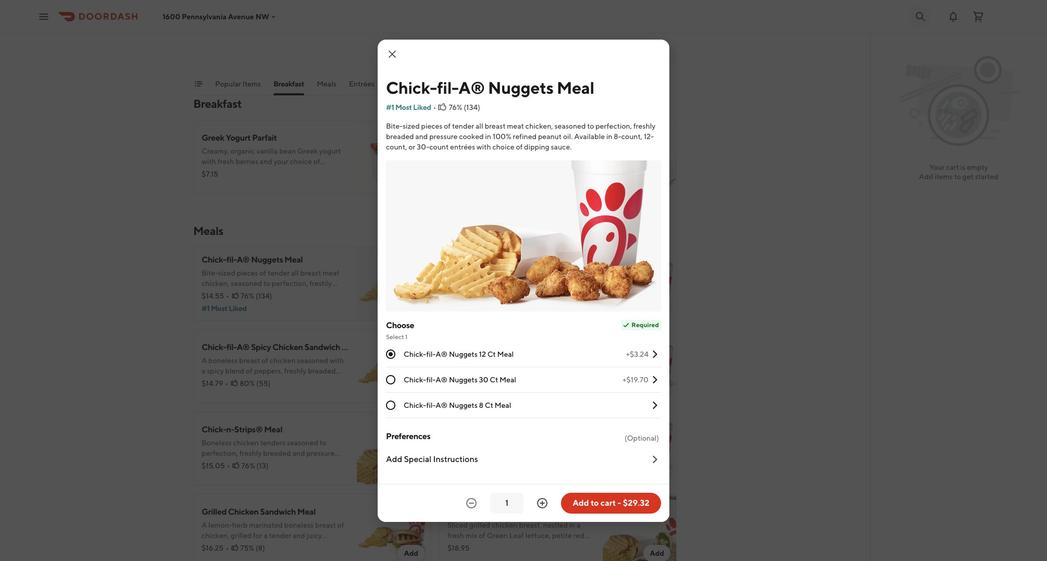 Task type: locate. For each thing, give the bounding box(es) containing it.
0 vertical spatial #1
[[386, 103, 394, 111]]

cooked down all
[[459, 132, 484, 140]]

• right the $15.05
[[227, 462, 230, 470]]

(13)
[[257, 462, 268, 470]]

perfection, inside 'bite-sized pieces of tender all breast meat chicken, seasoned to perfection, freshly breaded and pressure cooked in 100% refined peanut oil. available in 8-count, 12- count, or 30-count entrées with choice of dipping sauce.'
[[596, 122, 632, 130]]

0 horizontal spatial chicken
[[228, 507, 259, 517]]

add for chick-fil-a® sandwich meal
[[650, 302, 664, 311]]

1 vertical spatial 76%
[[241, 292, 254, 300]]

1 vertical spatial breast
[[485, 269, 506, 277]]

cart left is
[[946, 163, 959, 171]]

0 vertical spatial 80%
[[486, 292, 501, 300]]

with inside "greek yogurt parfait creamy, organic vanilla bean greek yogurt with fresh berries and your choice of toppings."
[[202, 157, 216, 166]]

fruit
[[448, 133, 465, 143]]

chick-n-strips® meal image
[[603, 0, 677, 67], [357, 412, 431, 486]]

spicy left 12
[[448, 342, 468, 352]]

(55)
[[256, 379, 271, 388]]

Chick-fil-A® Nuggets 8 Ct Meal radio
[[386, 400, 396, 410]]

add for chick-fil-a® nuggets meal
[[404, 302, 418, 311]]

2 horizontal spatial chicken
[[516, 269, 542, 277]]

0 horizontal spatial deluxe
[[251, 6, 277, 16]]

0 horizontal spatial chicken
[[233, 439, 259, 447]]

oil. up kid's meals
[[552, 41, 561, 49]]

0 horizontal spatial breaded
[[263, 449, 291, 458]]

1 vertical spatial greek
[[297, 147, 318, 155]]

0 horizontal spatial spicy
[[251, 342, 271, 352]]

76% for chick-n-strips® meal
[[241, 462, 255, 470]]

100% left (13)
[[235, 460, 254, 468]]

0 horizontal spatial tenders
[[260, 439, 286, 447]]

count, left 12-
[[622, 132, 643, 140]]

chick-fil-a® sandwich meal image
[[603, 247, 677, 321]]

12
[[479, 350, 486, 358]]

sauces
[[595, 80, 618, 88]]

peanut inside boneless chicken tenders seasoned to perfection, freshly breaded and pressure cooked in 100% refined peanut oil.
[[527, 41, 550, 49]]

#1 down $14.55
[[202, 304, 210, 313]]

chick-fil-a® nuggets 12 ct meal
[[404, 350, 514, 358]]

and inside 'bite-sized pieces of tender all breast meat chicken, seasoned to perfection, freshly breaded and pressure cooked in 100% refined peanut oil. available in 8-count, 12- count, or 30-count entrées with choice of dipping sauce.'
[[415, 132, 428, 140]]

2 horizontal spatial meals
[[549, 80, 569, 88]]

0 vertical spatial (134)
[[464, 103, 480, 111]]

add to cart - $29.32 button
[[561, 493, 661, 514]]

1 vertical spatial cart
[[601, 498, 616, 508]]

choice inside 'bite-sized pieces of tender all breast meat chicken, seasoned to perfection, freshly breaded and pressure cooked in 100% refined peanut oil. available in 8-count, 12- count, or 30-count entrées with choice of dipping sauce.'
[[493, 143, 515, 151]]

0 horizontal spatial cart
[[601, 498, 616, 508]]

1 vertical spatial tenders
[[260, 439, 286, 447]]

cart left -
[[601, 498, 616, 508]]

most down $14.55 •
[[211, 304, 228, 313]]

add
[[919, 172, 934, 181], [650, 175, 664, 183], [404, 302, 418, 311], [650, 302, 664, 311], [404, 385, 418, 393], [650, 385, 664, 393], [386, 454, 402, 464], [573, 498, 589, 508], [404, 549, 418, 558], [650, 549, 664, 558]]

in inside chick-fil-a® sandwich meal a boneless breast of chicken seasoned to perfection, freshly breaded, pressure cooked in 100% refined peanut oil.
[[474, 290, 480, 298]]

deluxe for a®
[[251, 6, 277, 16]]

breaded down bite-
[[386, 132, 414, 140]]

1 vertical spatial #1
[[202, 304, 210, 313]]

liked for chick-fil-a® nuggets meal
[[229, 304, 247, 313]]

organic
[[230, 147, 255, 155]]

freshly up 76% (13) in the bottom left of the page
[[240, 449, 262, 458]]

breaded inside 'bite-sized pieces of tender all breast meat chicken, seasoned to perfection, freshly breaded and pressure cooked in 100% refined peanut oil. available in 8-count, 12- count, or 30-count entrées with choice of dipping sauce.'
[[386, 132, 414, 140]]

0 horizontal spatial 80%
[[240, 379, 255, 388]]

0 vertical spatial choice
[[493, 143, 515, 151]]

oil. right (85)
[[552, 290, 561, 298]]

greek
[[202, 133, 224, 143], [297, 147, 318, 155]]

ct right 8
[[485, 401, 493, 409]]

chicken inside chick-n-strips® meal boneless chicken tenders seasoned to perfection, freshly breaded and pressure cooked in 100% refined peanut oil.
[[233, 439, 259, 447]]

seasoned inside chick-fil-a® sandwich meal a boneless breast of chicken seasoned to perfection, freshly breaded, pressure cooked in 100% refined peanut oil.
[[543, 269, 574, 277]]

0 vertical spatial #1 most liked
[[386, 103, 431, 111]]

nuggets for +$19.70
[[449, 375, 478, 384]]

peanut up kid's
[[527, 41, 550, 49]]

of down yogurt
[[313, 157, 320, 166]]

to inside boneless chicken tenders seasoned to perfection, freshly breaded and pressure cooked in 100% refined peanut oil.
[[566, 20, 573, 28]]

0 vertical spatial tenders
[[506, 20, 532, 28]]

chick-fil-a® spicy chicken sandwich meal image
[[357, 329, 431, 403]]

cooked up #3 in the left bottom of the page
[[448, 290, 472, 298]]

treats
[[499, 80, 519, 88]]

refined inside chick-n-strips® meal boneless chicken tenders seasoned to perfection, freshly breaded and pressure cooked in 100% refined peanut oil.
[[256, 460, 279, 468]]

refined inside chick-fil-a® sandwich meal a boneless breast of chicken seasoned to perfection, freshly breaded, pressure cooked in 100% refined peanut oil.
[[501, 290, 525, 298]]

nw
[[256, 12, 269, 21]]

0 horizontal spatial chick-fil-a® deluxe meal image
[[357, 0, 431, 67]]

100% inside chick-fil-a® sandwich meal a boneless breast of chicken seasoned to perfection, freshly breaded, pressure cooked in 100% refined peanut oil.
[[481, 290, 500, 298]]

perfection, inside boneless chicken tenders seasoned to perfection, freshly breaded and pressure cooked in 100% refined peanut oil.
[[448, 30, 484, 39]]

in right the $15.05
[[228, 460, 234, 468]]

2 horizontal spatial liked
[[476, 304, 494, 313]]

0 vertical spatial ct
[[488, 350, 496, 358]]

peanut down chicken,
[[538, 132, 562, 140]]

add button for chick-fil-a® sandwich meal
[[644, 298, 671, 315]]

refined down the breaded,
[[501, 290, 525, 298]]

salads
[[465, 80, 486, 88]]

#1 most liked
[[386, 103, 431, 111], [202, 304, 247, 313]]

1 horizontal spatial spicy
[[448, 342, 468, 352]]

in
[[474, 41, 480, 49], [485, 132, 491, 140], [607, 132, 613, 140], [474, 290, 480, 298], [228, 460, 234, 468]]

spicy up (55)
[[251, 342, 271, 352]]

• for chick-n-strips® meal
[[227, 462, 230, 470]]

cup
[[467, 133, 483, 143]]

choice
[[493, 143, 515, 151], [290, 157, 312, 166]]

1 vertical spatial deluxe
[[538, 342, 564, 352]]

choice inside "greek yogurt parfait creamy, organic vanilla bean greek yogurt with fresh berries and your choice of toppings."
[[290, 157, 312, 166]]

1600
[[163, 12, 180, 21]]

0 vertical spatial chicken
[[479, 20, 505, 28]]

1 vertical spatial choice
[[290, 157, 312, 166]]

2 vertical spatial 76%
[[241, 462, 255, 470]]

1 horizontal spatial chick-fil-a® nuggets meal
[[386, 77, 594, 97]]

1 horizontal spatial chicken
[[273, 342, 303, 352]]

#1 most liked down $14.55 •
[[202, 304, 247, 313]]

1 horizontal spatial breaded
[[386, 132, 414, 140]]

refined down meat
[[513, 132, 537, 140]]

100% left (85)
[[481, 290, 500, 298]]

$15.05 •
[[202, 462, 230, 470]]

greek right bean
[[297, 147, 318, 155]]

oil. inside 'bite-sized pieces of tender all breast meat chicken, seasoned to perfection, freshly breaded and pressure cooked in 100% refined peanut oil. available in 8-count, 12- count, or 30-count entrées with choice of dipping sauce.'
[[563, 132, 573, 140]]

None radio
[[386, 349, 396, 359], [386, 375, 396, 384], [386, 349, 396, 359], [386, 375, 396, 384]]

1 horizontal spatial choice
[[493, 143, 515, 151]]

• for chick-fil-a® sandwich meal
[[472, 292, 475, 300]]

2 vertical spatial ct
[[485, 401, 493, 409]]

deluxe for sandwich
[[538, 342, 564, 352]]

1 vertical spatial #1 most liked
[[202, 304, 247, 313]]

chick-fil-a® nuggets meal inside dialog
[[386, 77, 594, 97]]

peanut right (13)
[[281, 460, 304, 468]]

breast right all
[[485, 122, 506, 130]]

with down 'creamy,'
[[202, 157, 216, 166]]

sandwich
[[497, 255, 533, 265], [305, 342, 340, 352], [501, 342, 537, 352], [260, 507, 296, 517]]

0 horizontal spatial choice
[[290, 157, 312, 166]]

1 horizontal spatial 80%
[[486, 292, 501, 300]]

bite-
[[386, 122, 403, 130]]

pressure
[[552, 30, 581, 39], [429, 132, 458, 140], [540, 279, 569, 288], [307, 449, 335, 458]]

1 vertical spatial count,
[[386, 143, 407, 151]]

cart inside your cart is empty add items to get started
[[946, 163, 959, 171]]

76% (134) right $14.55 •
[[241, 292, 272, 300]]

1 horizontal spatial tenders
[[506, 20, 532, 28]]

most down $14.39 •
[[458, 304, 475, 313]]

boneless chicken tenders seasoned to perfection, freshly breaded and pressure cooked in 100% refined peanut oil.
[[448, 20, 581, 49]]

• for chick-fil-a® spicy chicken sandwich meal
[[225, 379, 228, 388]]

76%
[[449, 103, 462, 111], [241, 292, 254, 300], [241, 462, 255, 470]]

0 horizontal spatial count,
[[386, 143, 407, 151]]

0 horizontal spatial with
[[202, 157, 216, 166]]

1 horizontal spatial liked
[[413, 103, 431, 111]]

to inside 'bite-sized pieces of tender all breast meat chicken, seasoned to perfection, freshly breaded and pressure cooked in 100% refined peanut oil. available in 8-count, 12- count, or 30-count entrées with choice of dipping sauce.'
[[587, 122, 594, 130]]

dipping
[[524, 143, 550, 151]]

and inside chick-n-strips® meal boneless chicken tenders seasoned to perfection, freshly breaded and pressure cooked in 100% refined peanut oil.
[[293, 449, 305, 458]]

0 horizontal spatial greek
[[202, 133, 224, 143]]

breast
[[485, 122, 506, 130], [485, 269, 506, 277]]

1 vertical spatial with
[[202, 157, 216, 166]]

1 vertical spatial chick-n-strips® meal image
[[357, 412, 431, 486]]

chick- up boneless
[[448, 255, 472, 265]]

chick-fil-a® deluxe meal
[[202, 6, 297, 16]]

peanut inside chick-n-strips® meal boneless chicken tenders seasoned to perfection, freshly breaded and pressure cooked in 100% refined peanut oil.
[[281, 460, 304, 468]]

boneless
[[454, 269, 484, 277]]

0 vertical spatial chick-fil-a® deluxe meal image
[[357, 0, 431, 67]]

oil. right (13)
[[306, 460, 315, 468]]

chick-fil-a® sandwich meal a boneless breast of chicken seasoned to perfection, freshly breaded, pressure cooked in 100% refined peanut oil.
[[448, 255, 583, 298]]

liked down 80% (85)
[[476, 304, 494, 313]]

1 horizontal spatial cart
[[946, 163, 959, 171]]

decrease quantity by 1 image
[[465, 497, 478, 509]]

• right $16.25
[[226, 544, 229, 552]]

grilled chicken sandwich meal
[[202, 507, 316, 517]]

breaded up treats
[[509, 30, 537, 39]]

cooked left 76% (13) in the bottom left of the page
[[202, 460, 226, 468]]

freshly up 80% (85)
[[485, 279, 508, 288]]

100% inside boneless chicken tenders seasoned to perfection, freshly breaded and pressure cooked in 100% refined peanut oil.
[[481, 41, 500, 49]]

1 vertical spatial boneless
[[202, 439, 232, 447]]

0 vertical spatial breaded
[[509, 30, 537, 39]]

0 vertical spatial count,
[[622, 132, 643, 140]]

meals inside "button"
[[549, 80, 569, 88]]

2 vertical spatial breaded
[[263, 449, 291, 458]]

chick- up $14.55
[[202, 255, 227, 265]]

1 horizontal spatial with
[[477, 143, 491, 151]]

of up the breaded,
[[508, 269, 514, 277]]

chick-fil-a® nuggets meal dialog
[[378, 39, 670, 522]]

76% left (13)
[[241, 462, 255, 470]]

or
[[409, 143, 415, 151]]

breaded,
[[509, 279, 539, 288]]

liked down $14.55 •
[[229, 304, 247, 313]]

0 vertical spatial deluxe
[[251, 6, 277, 16]]

perfection, down boneless
[[448, 279, 484, 288]]

chicken
[[273, 342, 303, 352], [469, 342, 500, 352], [228, 507, 259, 517]]

0 vertical spatial breast
[[485, 122, 506, 130]]

1 vertical spatial breaded
[[386, 132, 414, 140]]

spicy
[[251, 342, 271, 352], [448, 342, 468, 352]]

breakfast down 'popular'
[[193, 97, 242, 110]]

1 horizontal spatial count,
[[622, 132, 643, 140]]

#1 up bite-
[[386, 103, 394, 111]]

freshly inside chick-fil-a® sandwich meal a boneless breast of chicken seasoned to perfection, freshly breaded, pressure cooked in 100% refined peanut oil.
[[485, 279, 508, 288]]

freshly inside chick-n-strips® meal boneless chicken tenders seasoned to perfection, freshly breaded and pressure cooked in 100% refined peanut oil.
[[240, 449, 262, 458]]

peanut down the breaded,
[[527, 290, 550, 298]]

a®
[[237, 6, 250, 16], [459, 77, 485, 97], [237, 255, 250, 265], [483, 255, 496, 265], [237, 342, 250, 352], [436, 350, 448, 358], [436, 375, 448, 384], [436, 401, 448, 409], [483, 507, 496, 517]]

0 horizontal spatial 76% (134)
[[241, 292, 272, 300]]

chick- right the chick-fil-a® nuggets 8 ct meal radio
[[404, 401, 426, 409]]

ct right 30 in the bottom of the page
[[490, 375, 498, 384]]

$15.45
[[448, 462, 470, 470]]

cooked inside 'bite-sized pieces of tender all breast meat chicken, seasoned to perfection, freshly breaded and pressure cooked in 100% refined peanut oil. available in 8-count, 12- count, or 30-count entrées with choice of dipping sauce.'
[[459, 132, 484, 140]]

#3
[[448, 304, 457, 313]]

76% right $14.55 •
[[241, 292, 254, 300]]

fil- inside chick-fil-a® sandwich meal a boneless breast of chicken seasoned to perfection, freshly breaded, pressure cooked in 100% refined peanut oil.
[[472, 255, 483, 265]]

most
[[395, 103, 412, 111], [211, 304, 228, 313], [458, 304, 475, 313]]

1 horizontal spatial #1 most liked
[[386, 103, 431, 111]]

1 horizontal spatial chick-fil-a® deluxe meal image
[[603, 412, 677, 486]]

2 horizontal spatial chicken
[[469, 342, 500, 352]]

• up #3 most liked
[[472, 292, 475, 300]]

cooked inside boneless chicken tenders seasoned to perfection, freshly breaded and pressure cooked in 100% refined peanut oil.
[[448, 41, 472, 49]]

76% up 'tender'
[[449, 103, 462, 111]]

breakfast right items
[[274, 80, 304, 88]]

80% left (55)
[[240, 379, 255, 388]]

oil.
[[552, 41, 561, 49], [563, 132, 573, 140], [552, 290, 561, 298], [306, 460, 315, 468]]

75% (8)
[[240, 544, 265, 552]]

oil. inside boneless chicken tenders seasoned to perfection, freshly breaded and pressure cooked in 100% refined peanut oil.
[[552, 41, 561, 49]]

(134) up all
[[464, 103, 480, 111]]

ct for 12
[[488, 350, 496, 358]]

freshly
[[485, 30, 508, 39], [634, 122, 656, 130], [485, 279, 508, 288], [240, 449, 262, 458]]

1 vertical spatial ct
[[490, 375, 498, 384]]

1 vertical spatial 80%
[[240, 379, 255, 388]]

1 horizontal spatial #1
[[386, 103, 394, 111]]

cart
[[946, 163, 959, 171], [601, 498, 616, 508]]

chick- left $15.85
[[404, 375, 426, 384]]

meal
[[279, 6, 297, 16], [557, 77, 594, 97], [285, 255, 303, 265], [534, 255, 553, 265], [342, 342, 360, 352], [566, 342, 584, 352], [497, 350, 514, 358], [500, 375, 516, 384], [495, 401, 511, 409], [264, 425, 282, 435], [297, 507, 316, 517], [538, 507, 556, 517]]

perfection, up 8-
[[596, 122, 632, 130]]

add inside your cart is empty add items to get started
[[919, 172, 934, 181]]

1 vertical spatial chicken
[[516, 269, 542, 277]]

• up pieces
[[433, 103, 436, 111]]

breaded up (13)
[[263, 449, 291, 458]]

0 horizontal spatial most
[[211, 304, 228, 313]]

0 horizontal spatial #1 most liked
[[202, 304, 247, 313]]

liked
[[413, 103, 431, 111], [229, 304, 247, 313], [476, 304, 494, 313]]

cooked up salads
[[448, 41, 472, 49]]

pressure inside chick-n-strips® meal boneless chicken tenders seasoned to perfection, freshly breaded and pressure cooked in 100% refined peanut oil.
[[307, 449, 335, 458]]

breast up 80% (85)
[[485, 269, 506, 277]]

liked up pieces
[[413, 103, 431, 111]]

refined up treats
[[501, 41, 525, 49]]

fil-
[[227, 6, 237, 16], [437, 77, 459, 97], [227, 255, 237, 265], [472, 255, 483, 265], [227, 342, 237, 352], [426, 350, 436, 358], [426, 375, 436, 384], [426, 401, 436, 409], [472, 507, 483, 517]]

kid's
[[532, 80, 548, 88]]

chick- left 'strips®'
[[202, 425, 226, 435]]

add for chick-fil-a® cool wrap meal
[[650, 549, 664, 558]]

greek up 'creamy,'
[[202, 133, 224, 143]]

0 vertical spatial 76% (134)
[[449, 103, 480, 111]]

freshly up treats
[[485, 30, 508, 39]]

1 horizontal spatial breakfast
[[274, 80, 304, 88]]

perfection, up $15.05 •
[[202, 449, 238, 458]]

refined down 'strips®'
[[256, 460, 279, 468]]

chick-fil-a® deluxe meal image
[[357, 0, 431, 67], [603, 412, 677, 486]]

2 horizontal spatial most
[[458, 304, 475, 313]]

75%
[[240, 544, 254, 552]]

8oz sauces button
[[581, 79, 618, 95]]

n-
[[226, 425, 234, 435]]

add button for chick-fil-a® spicy chicken sandwich meal
[[398, 380, 425, 397]]

in up #3 most liked
[[474, 290, 480, 298]]

sides button
[[387, 79, 405, 95]]

open menu image
[[38, 10, 50, 23]]

80% left (85)
[[486, 292, 501, 300]]

empty
[[967, 163, 988, 171]]

0 horizontal spatial (134)
[[256, 292, 272, 300]]

$15.85
[[448, 379, 470, 388]]

• for chick-fil-a® nuggets meal
[[226, 292, 229, 300]]

seasoned inside 'bite-sized pieces of tender all breast meat chicken, seasoned to perfection, freshly breaded and pressure cooked in 100% refined peanut oil. available in 8-count, 12- count, or 30-count entrées with choice of dipping sauce.'
[[555, 122, 586, 130]]

0 horizontal spatial boneless
[[202, 439, 232, 447]]

instructions
[[433, 454, 478, 464]]

1 horizontal spatial greek
[[297, 147, 318, 155]]

salads button
[[465, 79, 486, 95]]

80%
[[486, 292, 501, 300], [240, 379, 255, 388]]

with right entrées
[[477, 143, 491, 151]]

100% down meat
[[493, 132, 512, 140]]

cooked
[[448, 41, 472, 49], [459, 132, 484, 140], [448, 290, 472, 298], [202, 460, 226, 468]]

tender
[[452, 122, 474, 130]]

and
[[539, 30, 551, 39], [415, 132, 428, 140], [260, 157, 272, 166], [293, 449, 305, 458]]

chicken
[[479, 20, 505, 28], [516, 269, 542, 277], [233, 439, 259, 447]]

8oz sauces
[[581, 80, 618, 88]]

add button for grilled chicken sandwich meal
[[398, 545, 425, 561]]

boneless
[[448, 20, 477, 28], [202, 439, 232, 447]]

and inside boneless chicken tenders seasoned to perfection, freshly breaded and pressure cooked in 100% refined peanut oil.
[[539, 30, 551, 39]]

0 horizontal spatial chick-fil-a® nuggets meal
[[202, 255, 303, 265]]

add special instructions
[[386, 454, 478, 464]]

meat
[[507, 122, 524, 130]]

of inside "greek yogurt parfait creamy, organic vanilla bean greek yogurt with fresh berries and your choice of toppings."
[[313, 157, 320, 166]]

2 vertical spatial chicken
[[233, 439, 259, 447]]

1 vertical spatial chick-fil-a® deluxe meal image
[[603, 412, 677, 486]]

1 horizontal spatial most
[[395, 103, 412, 111]]

1 vertical spatial breakfast
[[193, 97, 242, 110]]

chick-fil-a® nuggets meal up $14.55 •
[[202, 255, 303, 265]]

1 horizontal spatial boneless
[[448, 20, 477, 28]]

1 horizontal spatial chicken
[[479, 20, 505, 28]]

greek yogurt parfait creamy, organic vanilla bean greek yogurt with fresh berries and your choice of toppings.
[[202, 133, 341, 176]]

chick- up $14.79 •
[[202, 342, 227, 352]]

ct for 30
[[490, 375, 498, 384]]

choice down meat
[[493, 143, 515, 151]]

in right cup on the top of the page
[[485, 132, 491, 140]]

chick- left avenue
[[202, 6, 227, 16]]

most up sized
[[395, 103, 412, 111]]

choice down bean
[[290, 157, 312, 166]]

#1 most liked up sized
[[386, 103, 431, 111]]

chick- down close chick-fil-a® nuggets meal image
[[386, 77, 437, 97]]

0 vertical spatial with
[[477, 143, 491, 151]]

0 vertical spatial chick-fil-a® nuggets meal
[[386, 77, 594, 97]]

0 vertical spatial 76%
[[449, 103, 462, 111]]

count, left or
[[386, 143, 407, 151]]

• right $14.79
[[225, 379, 228, 388]]

• right $14.55
[[226, 292, 229, 300]]

100% up salads
[[481, 41, 500, 49]]

$14.79 •
[[202, 379, 228, 388]]

perfection, up salads
[[448, 30, 484, 39]]

0 vertical spatial boneless
[[448, 20, 477, 28]]

seasoned inside boneless chicken tenders seasoned to perfection, freshly breaded and pressure cooked in 100% refined peanut oil.
[[533, 20, 564, 28]]

Current quantity is 1 number field
[[497, 497, 517, 509]]

pressure inside boneless chicken tenders seasoned to perfection, freshly breaded and pressure cooked in 100% refined peanut oil.
[[552, 30, 581, 39]]

(8)
[[256, 544, 265, 552]]

• for grilled chicken sandwich meal
[[226, 544, 229, 552]]

freshly up 12-
[[634, 122, 656, 130]]

76% (134) up 'tender'
[[449, 103, 480, 111]]

ct right 12
[[488, 350, 496, 358]]

$14.39
[[448, 292, 469, 300]]

notification bell image
[[947, 10, 960, 23]]

chicken for grilled chicken sandwich meal
[[228, 507, 259, 517]]

in up salads
[[474, 41, 480, 49]]

tenders inside chick-n-strips® meal boneless chicken tenders seasoned to perfection, freshly breaded and pressure cooked in 100% refined peanut oil.
[[260, 439, 286, 447]]

creamy,
[[202, 147, 229, 155]]

oil. up sauce.
[[563, 132, 573, 140]]

1 horizontal spatial (134)
[[464, 103, 480, 111]]

100% inside 'bite-sized pieces of tender all breast meat chicken, seasoned to perfection, freshly breaded and pressure cooked in 100% refined peanut oil. available in 8-count, 12- count, or 30-count entrées with choice of dipping sauce.'
[[493, 132, 512, 140]]

with
[[477, 143, 491, 151], [202, 157, 216, 166]]

0 horizontal spatial liked
[[229, 304, 247, 313]]

cooked inside chick-n-strips® meal boneless chicken tenders seasoned to perfection, freshly breaded and pressure cooked in 100% refined peanut oil.
[[202, 460, 226, 468]]

chick- down 1 on the bottom
[[404, 350, 426, 358]]

1 horizontal spatial 76% (134)
[[449, 103, 480, 111]]

0 horizontal spatial breakfast
[[193, 97, 242, 110]]

chick-fil-a® nuggets meal up all
[[386, 77, 594, 97]]

2 horizontal spatial breaded
[[509, 30, 537, 39]]

pressure inside 'bite-sized pieces of tender all breast meat chicken, seasoned to perfection, freshly breaded and pressure cooked in 100% refined peanut oil. available in 8-count, 12- count, or 30-count entrées with choice of dipping sauce.'
[[429, 132, 458, 140]]

(134) right $14.55 •
[[256, 292, 272, 300]]

0 vertical spatial cart
[[946, 163, 959, 171]]

required
[[632, 321, 659, 329]]



Task type: describe. For each thing, give the bounding box(es) containing it.
with inside 'bite-sized pieces of tender all breast meat chicken, seasoned to perfection, freshly breaded and pressure cooked in 100% refined peanut oil. available in 8-count, 12- count, or 30-count entrées with choice of dipping sauce.'
[[477, 143, 491, 151]]

add inside button
[[386, 454, 402, 464]]

add for spicy chicken sandwich deluxe meal
[[650, 385, 664, 393]]

spicy chicken sandwich deluxe meal image
[[603, 329, 677, 403]]

boneless inside chick-n-strips® meal boneless chicken tenders seasoned to perfection, freshly breaded and pressure cooked in 100% refined peanut oil.
[[202, 439, 232, 447]]

started
[[975, 172, 999, 181]]

choose
[[386, 320, 414, 330]]

boneless inside boneless chicken tenders seasoned to perfection, freshly breaded and pressure cooked in 100% refined peanut oil.
[[448, 20, 477, 28]]

available
[[574, 132, 605, 140]]

vanilla
[[257, 147, 278, 155]]

76% (13)
[[241, 462, 268, 470]]

entrées
[[349, 80, 375, 88]]

0 vertical spatial greek
[[202, 133, 224, 143]]

to inside your cart is empty add items to get started
[[954, 172, 961, 181]]

of left dipping
[[516, 143, 523, 151]]

your
[[274, 157, 289, 166]]

8
[[479, 401, 484, 409]]

most for chick-fil-a® sandwich meal
[[458, 304, 475, 313]]

nuggets for +$3.24
[[449, 350, 478, 358]]

meal inside chick-n-strips® meal boneless chicken tenders seasoned to perfection, freshly breaded and pressure cooked in 100% refined peanut oil.
[[264, 425, 282, 435]]

100% inside chick-n-strips® meal boneless chicken tenders seasoned to perfection, freshly breaded and pressure cooked in 100% refined peanut oil.
[[235, 460, 254, 468]]

add special instructions button
[[386, 445, 661, 473]]

tenders inside boneless chicken tenders seasoned to perfection, freshly breaded and pressure cooked in 100% refined peanut oil.
[[506, 20, 532, 28]]

sized
[[403, 122, 420, 130]]

to inside chick-fil-a® sandwich meal a boneless breast of chicken seasoned to perfection, freshly breaded, pressure cooked in 100% refined peanut oil.
[[576, 269, 583, 277]]

breast inside 'bite-sized pieces of tender all breast meat chicken, seasoned to perfection, freshly breaded and pressure cooked in 100% refined peanut oil. available in 8-count, 12- count, or 30-count entrées with choice of dipping sauce.'
[[485, 122, 506, 130]]

bean
[[279, 147, 296, 155]]

add to cart - $29.32
[[573, 498, 650, 508]]

cart inside button
[[601, 498, 616, 508]]

cooked inside chick-fil-a® sandwich meal a boneless breast of chicken seasoned to perfection, freshly breaded, pressure cooked in 100% refined peanut oil.
[[448, 290, 472, 298]]

freshly inside boneless chicken tenders seasoned to perfection, freshly breaded and pressure cooked in 100% refined peanut oil.
[[485, 30, 508, 39]]

avenue
[[228, 12, 254, 21]]

#3 most liked
[[448, 304, 494, 313]]

1600 pennsylvania avenue nw
[[163, 12, 269, 21]]

kid's meals button
[[532, 79, 569, 95]]

$18.95
[[448, 544, 470, 552]]

30
[[479, 375, 489, 384]]

0 horizontal spatial meals
[[193, 224, 223, 238]]

in inside chick-n-strips® meal boneless chicken tenders seasoned to perfection, freshly breaded and pressure cooked in 100% refined peanut oil.
[[228, 460, 234, 468]]

perfection, inside chick-n-strips® meal boneless chicken tenders seasoned to perfection, freshly breaded and pressure cooked in 100% refined peanut oil.
[[202, 449, 238, 458]]

entrées
[[450, 143, 475, 151]]

breaded inside chick-n-strips® meal boneless chicken tenders seasoned to perfection, freshly breaded and pressure cooked in 100% refined peanut oil.
[[263, 449, 291, 458]]

add button for fruit cup
[[644, 171, 671, 188]]

$14.55 •
[[202, 292, 229, 300]]

freshly inside 'bite-sized pieces of tender all breast meat chicken, seasoned to perfection, freshly breaded and pressure cooked in 100% refined peanut oil. available in 8-count, 12- count, or 30-count entrées with choice of dipping sauce.'
[[634, 122, 656, 130]]

bite-sized pieces of tender all breast meat chicken, seasoned to perfection, freshly breaded and pressure cooked in 100% refined peanut oil. available in 8-count, 12- count, or 30-count entrées with choice of dipping sauce.
[[386, 122, 656, 151]]

a
[[448, 269, 453, 277]]

items
[[935, 172, 953, 181]]

peanut inside chick-fil-a® sandwich meal a boneless breast of chicken seasoned to perfection, freshly breaded, pressure cooked in 100% refined peanut oil.
[[527, 290, 550, 298]]

of up fruit
[[444, 122, 451, 130]]

80% for chick-fil-a® sandwich meal
[[486, 292, 501, 300]]

popular items button
[[215, 79, 261, 95]]

chick-fil-a® nuggets 8 ct meal
[[404, 401, 511, 409]]

8-
[[614, 132, 622, 140]]

chick-fil-a® nuggets meal image
[[357, 247, 431, 321]]

treats button
[[499, 79, 519, 95]]

1 horizontal spatial meals
[[317, 80, 337, 88]]

toppings.
[[202, 168, 232, 176]]

1 spicy from the left
[[251, 342, 271, 352]]

pressure inside chick-fil-a® sandwich meal a boneless breast of chicken seasoned to perfection, freshly breaded, pressure cooked in 100% refined peanut oil.
[[540, 279, 569, 288]]

special
[[404, 454, 432, 464]]

peanut inside 'bite-sized pieces of tender all breast meat chicken, seasoned to perfection, freshly breaded and pressure cooked in 100% refined peanut oil. available in 8-count, 12- count, or 30-count entrées with choice of dipping sauce.'
[[538, 132, 562, 140]]

1 vertical spatial (134)
[[256, 292, 272, 300]]

chick- inside chick-n-strips® meal boneless chicken tenders seasoned to perfection, freshly breaded and pressure cooked in 100% refined peanut oil.
[[202, 425, 226, 435]]

fruit cup
[[448, 133, 483, 143]]

chicken inside chick-fil-a® sandwich meal a boneless breast of chicken seasoned to perfection, freshly breaded, pressure cooked in 100% refined peanut oil.
[[516, 269, 542, 277]]

your cart is empty add items to get started
[[919, 163, 999, 181]]

2 spicy from the left
[[448, 342, 468, 352]]

wrap
[[516, 507, 537, 517]]

sandwich inside chick-fil-a® sandwich meal a boneless breast of chicken seasoned to perfection, freshly breaded, pressure cooked in 100% refined peanut oil.
[[497, 255, 533, 265]]

preferences
[[386, 431, 431, 441]]

items
[[243, 80, 261, 88]]

30-
[[417, 143, 429, 151]]

count
[[429, 143, 449, 151]]

1600 pennsylvania avenue nw button
[[163, 12, 278, 21]]

add button for chick-fil-a® nuggets meal
[[398, 298, 425, 315]]

increase quantity by 1 image
[[536, 497, 549, 509]]

breast inside chick-fil-a® sandwich meal a boneless breast of chicken seasoned to perfection, freshly breaded, pressure cooked in 100% refined peanut oil.
[[485, 269, 506, 277]]

$15.45 •
[[448, 462, 475, 470]]

#1 inside chick-fil-a® nuggets meal dialog
[[386, 103, 394, 111]]

• right $15.45
[[472, 462, 475, 470]]

kid's meals
[[532, 80, 569, 88]]

1 vertical spatial 76% (134)
[[241, 292, 272, 300]]

and inside "greek yogurt parfait creamy, organic vanilla bean greek yogurt with fresh berries and your choice of toppings."
[[260, 157, 272, 166]]

popular
[[215, 80, 241, 88]]

meals button
[[317, 79, 337, 95]]

chick-fil-a® spicy chicken sandwich meal
[[202, 342, 360, 352]]

oil. inside chick-fil-a® sandwich meal a boneless breast of chicken seasoned to perfection, freshly breaded, pressure cooked in 100% refined peanut oil.
[[552, 290, 561, 298]]

grilled chicken sandwich meal image
[[357, 494, 431, 561]]

choose group
[[386, 320, 661, 418]]

0 vertical spatial breakfast
[[274, 80, 304, 88]]

a® inside chick-fil-a® sandwich meal a boneless breast of chicken seasoned to perfection, freshly breaded, pressure cooked in 100% refined peanut oil.
[[483, 255, 496, 265]]

0 horizontal spatial #1
[[202, 304, 210, 313]]

$14.79
[[202, 379, 223, 388]]

add button for spicy chicken sandwich deluxe meal
[[644, 380, 671, 397]]

-
[[618, 498, 621, 508]]

add for fruit cup
[[650, 175, 664, 183]]

is
[[961, 163, 966, 171]]

chick-fil-a® cool wrap meal
[[448, 507, 556, 517]]

$29.32
[[623, 498, 650, 508]]

all
[[476, 122, 483, 130]]

choose select 1
[[386, 320, 414, 341]]

fruit cup image
[[603, 120, 677, 194]]

$16.25
[[202, 544, 224, 552]]

chick-fil-a® cool wrap meal image
[[603, 494, 677, 561]]

pieces
[[421, 122, 443, 130]]

add inside button
[[573, 498, 589, 508]]

popular items
[[215, 80, 261, 88]]

0 horizontal spatial chick-n-strips® meal image
[[357, 412, 431, 486]]

add for grilled chicken sandwich meal
[[404, 549, 418, 558]]

76% inside chick-fil-a® nuggets meal dialog
[[449, 103, 462, 111]]

#1 most liked inside chick-fil-a® nuggets meal dialog
[[386, 103, 431, 111]]

cool
[[497, 507, 515, 517]]

+$3.24
[[626, 350, 649, 358]]

chicken inside boneless chicken tenders seasoned to perfection, freshly breaded and pressure cooked in 100% refined peanut oil.
[[479, 20, 505, 28]]

76% (134) inside chick-fil-a® nuggets meal dialog
[[449, 103, 480, 111]]

breaded inside boneless chicken tenders seasoned to perfection, freshly breaded and pressure cooked in 100% refined peanut oil.
[[509, 30, 537, 39]]

$14.39 •
[[448, 292, 475, 300]]

greek yogurt parfait image
[[357, 120, 431, 194]]

most inside chick-fil-a® nuggets meal dialog
[[395, 103, 412, 111]]

(134) inside chick-fil-a® nuggets meal dialog
[[464, 103, 480, 111]]

parfait
[[252, 133, 277, 143]]

your
[[930, 163, 945, 171]]

refined inside 'bite-sized pieces of tender all breast meat chicken, seasoned to perfection, freshly breaded and pressure cooked in 100% refined peanut oil. available in 8-count, 12- count, or 30-count entrées with choice of dipping sauce.'
[[513, 132, 537, 140]]

nuggets for #1 most liked
[[488, 77, 554, 97]]

$7.15
[[202, 170, 218, 178]]

in inside boneless chicken tenders seasoned to perfection, freshly breaded and pressure cooked in 100% refined peanut oil.
[[474, 41, 480, 49]]

(85)
[[503, 292, 517, 300]]

liked inside chick-fil-a® nuggets meal dialog
[[413, 103, 431, 111]]

entrées button
[[349, 79, 375, 95]]

beverages
[[418, 80, 452, 88]]

1 vertical spatial chick-fil-a® nuggets meal
[[202, 255, 303, 265]]

1 horizontal spatial chick-n-strips® meal image
[[603, 0, 677, 67]]

yogurt
[[226, 133, 251, 143]]

chicken,
[[526, 122, 553, 130]]

berries
[[236, 157, 258, 166]]

get
[[963, 172, 974, 181]]

80% for chick-fil-a® spicy chicken sandwich meal
[[240, 379, 255, 388]]

to inside button
[[591, 498, 599, 508]]

(optional)
[[625, 434, 659, 442]]

chick-fil-a® nuggets 30 ct meal
[[404, 375, 516, 384]]

chick- up $18.95
[[448, 507, 472, 517]]

in left 8-
[[607, 132, 613, 140]]

chick- inside chick-fil-a® sandwich meal a boneless breast of chicken seasoned to perfection, freshly breaded, pressure cooked in 100% refined peanut oil.
[[448, 255, 472, 265]]

of inside chick-fil-a® sandwich meal a boneless breast of chicken seasoned to perfection, freshly breaded, pressure cooked in 100% refined peanut oil.
[[508, 269, 514, 277]]

meal inside chick-fil-a® sandwich meal a boneless breast of chicken seasoned to perfection, freshly breaded, pressure cooked in 100% refined peanut oil.
[[534, 255, 553, 265]]

perfection, inside chick-fil-a® sandwich meal a boneless breast of chicken seasoned to perfection, freshly breaded, pressure cooked in 100% refined peanut oil.
[[448, 279, 484, 288]]

to inside chick-n-strips® meal boneless chicken tenders seasoned to perfection, freshly breaded and pressure cooked in 100% refined peanut oil.
[[320, 439, 327, 447]]

oil. inside chick-n-strips® meal boneless chicken tenders seasoned to perfection, freshly breaded and pressure cooked in 100% refined peanut oil.
[[306, 460, 315, 468]]

add button for chick-fil-a® cool wrap meal
[[644, 545, 671, 561]]

76% for chick-fil-a® nuggets meal
[[241, 292, 254, 300]]

seasoned inside chick-n-strips® meal boneless chicken tenders seasoned to perfection, freshly breaded and pressure cooked in 100% refined peanut oil.
[[287, 439, 318, 447]]

• inside chick-fil-a® nuggets meal dialog
[[433, 103, 436, 111]]

refined inside boneless chicken tenders seasoned to perfection, freshly breaded and pressure cooked in 100% refined peanut oil.
[[501, 41, 525, 49]]

most for chick-fil-a® nuggets meal
[[211, 304, 228, 313]]

$16.25 •
[[202, 544, 229, 552]]

chicken for spicy chicken sandwich deluxe meal
[[469, 342, 500, 352]]

ct for 8
[[485, 401, 493, 409]]

0 items, open order cart image
[[972, 10, 985, 23]]

liked for chick-fil-a® sandwich meal
[[476, 304, 494, 313]]

add for chick-fil-a® spicy chicken sandwich meal
[[404, 385, 418, 393]]

yogurt
[[319, 147, 341, 155]]

+$19.70
[[623, 375, 649, 384]]

12-
[[644, 132, 654, 140]]

close chick-fil-a® nuggets meal image
[[386, 48, 399, 60]]

beverages button
[[418, 79, 452, 95]]



Task type: vqa. For each thing, say whether or not it's contained in the screenshot.
Delivery Fees: Under $3
no



